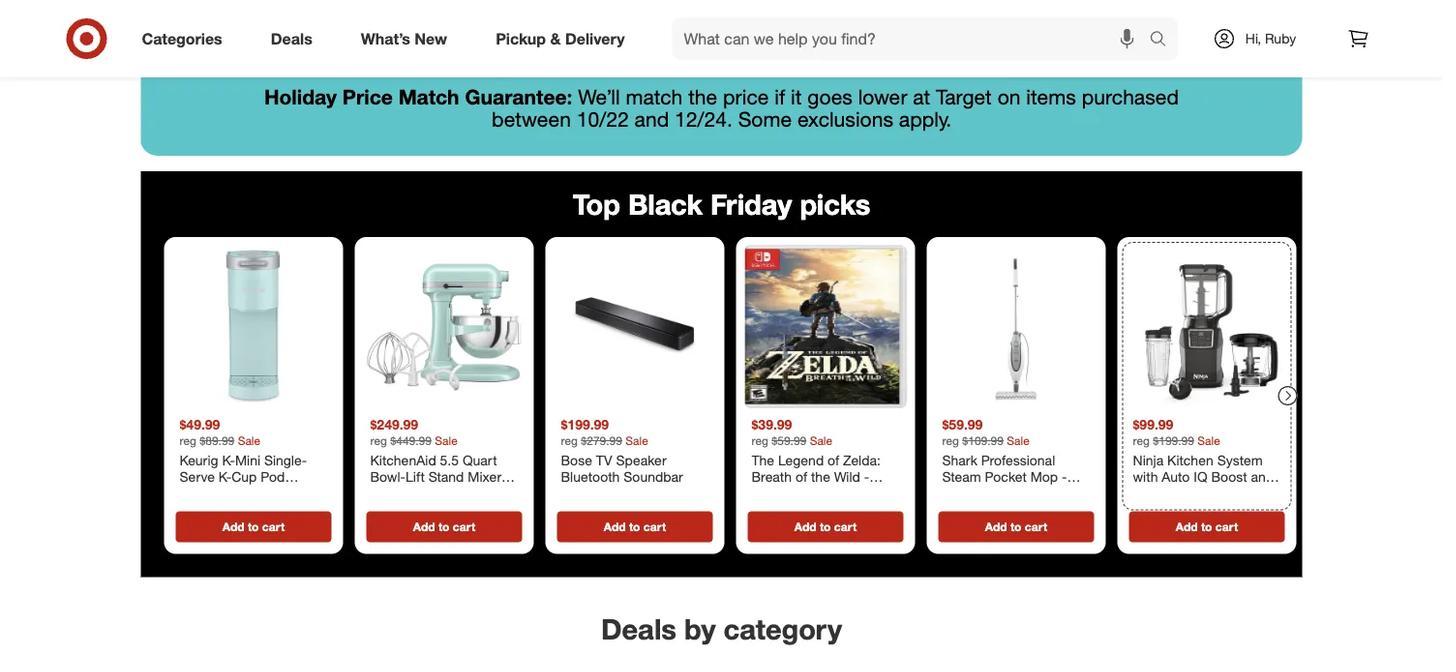 Task type: vqa. For each thing, say whether or not it's contained in the screenshot.
Violence Intervention Program image at bottom right
no



Task type: describe. For each thing, give the bounding box(es) containing it.
$99.99 reg $199.99 sale ninja kitchen system with auto iq boost and 7-speed blender
[[1134, 417, 1275, 503]]

to for soundbar
[[629, 520, 641, 535]]

mini
[[235, 452, 261, 469]]

add to cart button for lift
[[367, 512, 522, 543]]

$249.99 reg $449.99 sale kitchenaid 5.5 quart bowl-lift stand mixer - ksm55 - ice
[[370, 417, 511, 503]]

pocket
[[985, 469, 1027, 486]]

categories link
[[125, 17, 247, 60]]

to for breath
[[820, 520, 831, 535]]

cart for bose tv speaker bluetooth soundbar
[[644, 520, 666, 535]]

add to cart button for serve
[[176, 512, 332, 543]]

bluetooth
[[561, 469, 620, 486]]

black
[[628, 187, 703, 221]]

$59.99 inside the $59.99 reg $109.99 sale shark professional steam pocket mop - s3601
[[943, 417, 983, 433]]

what's new link
[[345, 17, 472, 60]]

bose
[[561, 452, 593, 469]]

add to cart for soundbar
[[604, 520, 666, 535]]

it
[[791, 84, 802, 109]]

12/24.
[[675, 106, 733, 132]]

s3601
[[943, 486, 982, 503]]

k- down $89.99
[[222, 452, 235, 469]]

lower
[[859, 84, 908, 109]]

some
[[739, 106, 792, 132]]

and inside we'll match the price if it goes lower at target on items purchased between 10/22 and 12/24. some exclusions apply.
[[635, 106, 669, 132]]

oasis
[[274, 486, 308, 503]]

auto
[[1162, 469, 1191, 486]]

the
[[752, 452, 775, 469]]

and inside $99.99 reg $199.99 sale ninja kitchen system with auto iq boost and 7-speed blender
[[1252, 469, 1275, 486]]

add to cart button for auto
[[1130, 512, 1286, 543]]

deals for deals by category
[[601, 613, 677, 647]]

$59.99 reg $109.99 sale shark professional steam pocket mop - s3601
[[943, 417, 1068, 503]]

cart for shark professional steam pocket mop - s3601
[[1025, 520, 1048, 535]]

&
[[551, 29, 561, 48]]

mop
[[1031, 469, 1059, 486]]

kitchen
[[1168, 452, 1214, 469]]

stand
[[429, 469, 464, 486]]

with
[[1134, 469, 1159, 486]]

on
[[998, 84, 1021, 109]]

if
[[775, 84, 786, 109]]

shark professional steam pocket mop - s3601 image
[[935, 245, 1099, 409]]

hi, ruby
[[1246, 30, 1297, 47]]

add to cart for mop
[[986, 520, 1048, 535]]

price
[[343, 84, 393, 109]]

holiday price match guarantee:
[[264, 84, 573, 109]]

hi,
[[1246, 30, 1262, 47]]

sale for tv
[[626, 433, 649, 448]]

- inside $39.99 reg $59.99 sale the legend of zelda: breath of the wild - nintendo switch
[[865, 469, 870, 486]]

add to cart button for breath
[[748, 512, 904, 543]]

ksm55
[[370, 486, 415, 503]]

kitchenaid 5.5 quart bowl-lift stand mixer - ksm55 - ice image
[[363, 245, 526, 409]]

pickup
[[496, 29, 546, 48]]

$199.99 inside $99.99 reg $199.99 sale ninja kitchen system with auto iq boost and 7-speed blender
[[1154, 433, 1195, 448]]

add to cart for auto
[[1176, 520, 1239, 535]]

0 horizontal spatial of
[[796, 469, 808, 486]]

keurig
[[180, 452, 219, 469]]

deals by category
[[601, 613, 843, 647]]

search button
[[1141, 17, 1188, 64]]

sale for legend
[[810, 433, 833, 448]]

pod
[[261, 469, 285, 486]]

$199.99 reg $279.99 sale bose tv speaker bluetooth soundbar
[[561, 417, 683, 486]]

speaker
[[616, 452, 667, 469]]

system
[[1218, 452, 1264, 469]]

breath
[[752, 469, 792, 486]]

ice
[[428, 486, 446, 503]]

ninja kitchen system with auto iq boost and 7-speed blender image
[[1126, 245, 1289, 409]]

$109.99
[[963, 433, 1004, 448]]

to for auto
[[1202, 520, 1213, 535]]

reg for $99.99
[[1134, 433, 1151, 448]]

friday
[[711, 187, 793, 221]]

items
[[1027, 84, 1077, 109]]

new
[[415, 29, 448, 48]]

keurig k-mini single-serve k-cup pod coffee maker - oasis image
[[172, 245, 336, 409]]

add to cart button for soundbar
[[557, 512, 713, 543]]

soundbar
[[624, 469, 683, 486]]

sale for professional
[[1007, 433, 1030, 448]]

deals for deals
[[271, 29, 313, 48]]

quart
[[463, 452, 497, 469]]

add for mop
[[986, 520, 1008, 535]]

bose tv speaker bluetooth soundbar image
[[553, 245, 717, 409]]

match
[[399, 84, 460, 109]]

$99.99
[[1134, 417, 1174, 433]]

add for breath
[[795, 520, 817, 535]]

add to cart for lift
[[413, 520, 476, 535]]

ninja
[[1134, 452, 1164, 469]]

what's new
[[361, 29, 448, 48]]

k- right serve
[[219, 469, 232, 486]]

7-
[[1134, 486, 1146, 503]]

target black friday image
[[141, 0, 1303, 63]]

1 horizontal spatial of
[[828, 452, 840, 469]]

nintendo
[[752, 486, 808, 503]]

$279.99
[[581, 433, 623, 448]]

lift
[[406, 469, 425, 486]]

reg for $249.99
[[370, 433, 387, 448]]

steam
[[943, 469, 982, 486]]

cart for ninja kitchen system with auto iq boost and 7-speed blender
[[1216, 520, 1239, 535]]



Task type: locate. For each thing, give the bounding box(es) containing it.
sale for kitchen
[[1198, 433, 1221, 448]]

1 horizontal spatial $59.99
[[943, 417, 983, 433]]

-
[[505, 469, 511, 486], [865, 469, 870, 486], [1062, 469, 1068, 486], [265, 486, 270, 503], [419, 486, 424, 503]]

coffee
[[180, 486, 220, 503]]

cart down soundbar
[[644, 520, 666, 535]]

reg up keurig
[[180, 433, 197, 448]]

4 add to cart button from the left
[[748, 512, 904, 543]]

between
[[492, 106, 571, 132]]

ruby
[[1266, 30, 1297, 47]]

1 add to cart from the left
[[223, 520, 285, 535]]

reg for $199.99
[[561, 433, 578, 448]]

of right breath
[[796, 469, 808, 486]]

cart down the switch
[[835, 520, 857, 535]]

add to cart button down blender on the bottom right
[[1130, 512, 1286, 543]]

to down ice on the bottom
[[439, 520, 450, 535]]

$59.99 up shark
[[943, 417, 983, 433]]

reg inside $49.99 reg $89.99 sale keurig k-mini single- serve k-cup pod coffee maker - oasis
[[180, 433, 197, 448]]

reg
[[180, 433, 197, 448], [370, 433, 387, 448], [561, 433, 578, 448], [752, 433, 769, 448], [943, 433, 960, 448], [1134, 433, 1151, 448]]

add to cart button down pocket
[[939, 512, 1095, 543]]

maker
[[224, 486, 261, 503]]

10/22
[[577, 106, 629, 132]]

add down maker
[[223, 520, 245, 535]]

6 add from the left
[[1176, 520, 1199, 535]]

the left the wild
[[811, 469, 831, 486]]

2 sale from the left
[[435, 433, 458, 448]]

deals up the holiday at top
[[271, 29, 313, 48]]

deals left by
[[601, 613, 677, 647]]

add to cart button for mop
[[939, 512, 1095, 543]]

add down the switch
[[795, 520, 817, 535]]

reg for $59.99
[[943, 433, 960, 448]]

2 add from the left
[[413, 520, 435, 535]]

top black friday picks
[[573, 187, 871, 221]]

- right mop
[[1062, 469, 1068, 486]]

search
[[1141, 31, 1188, 50]]

4 reg from the left
[[752, 433, 769, 448]]

blender
[[1190, 486, 1238, 503]]

sale inside the $59.99 reg $109.99 sale shark professional steam pocket mop - s3601
[[1007, 433, 1030, 448]]

legend
[[779, 452, 824, 469]]

carousel region
[[141, 171, 1303, 597]]

3 to from the left
[[629, 520, 641, 535]]

cart for keurig k-mini single- serve k-cup pod coffee maker - oasis
[[262, 520, 285, 535]]

to down soundbar
[[629, 520, 641, 535]]

add to cart button down soundbar
[[557, 512, 713, 543]]

to down pocket
[[1011, 520, 1022, 535]]

1 vertical spatial deals
[[601, 613, 677, 647]]

add to cart for breath
[[795, 520, 857, 535]]

sale up legend
[[810, 433, 833, 448]]

5 to from the left
[[1011, 520, 1022, 535]]

reg up shark
[[943, 433, 960, 448]]

sale up professional
[[1007, 433, 1030, 448]]

the inside we'll match the price if it goes lower at target on items purchased between 10/22 and 12/24. some exclusions apply.
[[689, 84, 718, 109]]

deals link
[[254, 17, 337, 60]]

add to cart down ice on the bottom
[[413, 520, 476, 535]]

add to cart down soundbar
[[604, 520, 666, 535]]

match
[[626, 84, 683, 109]]

3 reg from the left
[[561, 433, 578, 448]]

bowl-
[[370, 469, 406, 486]]

deals
[[271, 29, 313, 48], [601, 613, 677, 647]]

3 add to cart from the left
[[604, 520, 666, 535]]

add to cart for serve
[[223, 520, 285, 535]]

$39.99
[[752, 417, 793, 433]]

add to cart down blender on the bottom right
[[1176, 520, 1239, 535]]

reg inside $39.99 reg $59.99 sale the legend of zelda: breath of the wild - nintendo switch
[[752, 433, 769, 448]]

add for auto
[[1176, 520, 1199, 535]]

add to cart down pocket
[[986, 520, 1048, 535]]

6 add to cart button from the left
[[1130, 512, 1286, 543]]

to down maker
[[248, 520, 259, 535]]

5 add to cart from the left
[[986, 520, 1048, 535]]

4 cart from the left
[[835, 520, 857, 535]]

kitchenaid
[[370, 452, 436, 469]]

sale inside $99.99 reg $199.99 sale ninja kitchen system with auto iq boost and 7-speed blender
[[1198, 433, 1221, 448]]

1 horizontal spatial deals
[[601, 613, 677, 647]]

3 sale from the left
[[626, 433, 649, 448]]

target
[[937, 84, 992, 109]]

and right 10/22
[[635, 106, 669, 132]]

add to cart
[[223, 520, 285, 535], [413, 520, 476, 535], [604, 520, 666, 535], [795, 520, 857, 535], [986, 520, 1048, 535], [1176, 520, 1239, 535]]

$199.99
[[561, 417, 609, 433], [1154, 433, 1195, 448]]

sale
[[238, 433, 261, 448], [435, 433, 458, 448], [626, 433, 649, 448], [810, 433, 833, 448], [1007, 433, 1030, 448], [1198, 433, 1221, 448]]

- right the wild
[[865, 469, 870, 486]]

sale up speaker
[[626, 433, 649, 448]]

exclusions
[[798, 106, 894, 132]]

5 add to cart button from the left
[[939, 512, 1095, 543]]

1 add from the left
[[223, 520, 245, 535]]

the left price at right
[[689, 84, 718, 109]]

add down pocket
[[986, 520, 1008, 535]]

of left zelda:
[[828, 452, 840, 469]]

and
[[635, 106, 669, 132], [1252, 469, 1275, 486]]

0 horizontal spatial $59.99
[[772, 433, 807, 448]]

add to cart button down ice on the bottom
[[367, 512, 522, 543]]

we'll
[[578, 84, 620, 109]]

reg inside $99.99 reg $199.99 sale ninja kitchen system with auto iq boost and 7-speed blender
[[1134, 433, 1151, 448]]

reg inside the $59.99 reg $109.99 sale shark professional steam pocket mop - s3601
[[943, 433, 960, 448]]

boost
[[1212, 469, 1248, 486]]

$199.99 up bose at the left bottom
[[561, 417, 609, 433]]

- left ice on the bottom
[[419, 486, 424, 503]]

cart down blender on the bottom right
[[1216, 520, 1239, 535]]

shark
[[943, 452, 978, 469]]

categories
[[142, 29, 222, 48]]

reg up the
[[752, 433, 769, 448]]

iq
[[1194, 469, 1208, 486]]

$59.99 up legend
[[772, 433, 807, 448]]

5 add from the left
[[986, 520, 1008, 535]]

picks
[[800, 187, 871, 221]]

4 add from the left
[[795, 520, 817, 535]]

5.5
[[440, 452, 459, 469]]

add down bluetooth
[[604, 520, 626, 535]]

1 horizontal spatial and
[[1252, 469, 1275, 486]]

6 add to cart from the left
[[1176, 520, 1239, 535]]

1 sale from the left
[[238, 433, 261, 448]]

sale inside $49.99 reg $89.99 sale keurig k-mini single- serve k-cup pod coffee maker - oasis
[[238, 433, 261, 448]]

add down ice on the bottom
[[413, 520, 435, 535]]

$59.99 inside $39.99 reg $59.99 sale the legend of zelda: breath of the wild - nintendo switch
[[772, 433, 807, 448]]

sale up '5.5'
[[435, 433, 458, 448]]

add for lift
[[413, 520, 435, 535]]

serve
[[180, 469, 215, 486]]

1 cart from the left
[[262, 520, 285, 535]]

0 vertical spatial the
[[689, 84, 718, 109]]

category
[[724, 613, 843, 647]]

cart for kitchenaid 5.5 quart bowl-lift stand mixer - ksm55 - ice
[[453, 520, 476, 535]]

add to cart button down maker
[[176, 512, 332, 543]]

and right boost
[[1252, 469, 1275, 486]]

cart
[[262, 520, 285, 535], [453, 520, 476, 535], [644, 520, 666, 535], [835, 520, 857, 535], [1025, 520, 1048, 535], [1216, 520, 1239, 535]]

$39.99 reg $59.99 sale the legend of zelda: breath of the wild - nintendo switch
[[752, 417, 881, 503]]

1 to from the left
[[248, 520, 259, 535]]

price
[[723, 84, 769, 109]]

reg inside $249.99 reg $449.99 sale kitchenaid 5.5 quart bowl-lift stand mixer - ksm55 - ice
[[370, 433, 387, 448]]

3 add from the left
[[604, 520, 626, 535]]

add to cart down the switch
[[795, 520, 857, 535]]

reg for $49.99
[[180, 433, 197, 448]]

guarantee:
[[465, 84, 573, 109]]

add
[[223, 520, 245, 535], [413, 520, 435, 535], [604, 520, 626, 535], [795, 520, 817, 535], [986, 520, 1008, 535], [1176, 520, 1199, 535]]

reg up ninja
[[1134, 433, 1151, 448]]

to
[[248, 520, 259, 535], [439, 520, 450, 535], [629, 520, 641, 535], [820, 520, 831, 535], [1011, 520, 1022, 535], [1202, 520, 1213, 535]]

0 vertical spatial and
[[635, 106, 669, 132]]

cart down stand
[[453, 520, 476, 535]]

6 cart from the left
[[1216, 520, 1239, 535]]

6 sale from the left
[[1198, 433, 1221, 448]]

$49.99 reg $89.99 sale keurig k-mini single- serve k-cup pod coffee maker - oasis
[[180, 417, 308, 503]]

cup
[[232, 469, 257, 486]]

1 horizontal spatial the
[[811, 469, 831, 486]]

reg up kitchenaid
[[370, 433, 387, 448]]

purchased
[[1082, 84, 1180, 109]]

6 reg from the left
[[1134, 433, 1151, 448]]

0 vertical spatial deals
[[271, 29, 313, 48]]

we'll match the price if it goes lower at target on items purchased between 10/22 and 12/24. some exclusions apply.
[[492, 84, 1180, 132]]

cart down oasis
[[262, 520, 285, 535]]

- inside the $59.99 reg $109.99 sale shark professional steam pocket mop - s3601
[[1062, 469, 1068, 486]]

0 horizontal spatial the
[[689, 84, 718, 109]]

5 sale from the left
[[1007, 433, 1030, 448]]

professional
[[982, 452, 1056, 469]]

sale inside $39.99 reg $59.99 sale the legend of zelda: breath of the wild - nintendo switch
[[810, 433, 833, 448]]

1 vertical spatial the
[[811, 469, 831, 486]]

add for serve
[[223, 520, 245, 535]]

4 sale from the left
[[810, 433, 833, 448]]

to down blender on the bottom right
[[1202, 520, 1213, 535]]

apply.
[[899, 106, 952, 132]]

the legend of zelda: breath of the wild - nintendo switch image
[[744, 245, 908, 409]]

of
[[828, 452, 840, 469], [796, 469, 808, 486]]

holiday
[[264, 84, 337, 109]]

$199.99 inside $199.99 reg $279.99 sale bose tv speaker bluetooth soundbar
[[561, 417, 609, 433]]

reg for $39.99
[[752, 433, 769, 448]]

to for serve
[[248, 520, 259, 535]]

goes
[[808, 84, 853, 109]]

3 cart from the left
[[644, 520, 666, 535]]

$49.99
[[180, 417, 220, 433]]

sale up kitchen
[[1198, 433, 1221, 448]]

$89.99
[[200, 433, 235, 448]]

cart for the legend of zelda: breath of the wild - nintendo switch
[[835, 520, 857, 535]]

add to cart button down the switch
[[748, 512, 904, 543]]

by
[[685, 613, 716, 647]]

1 reg from the left
[[180, 433, 197, 448]]

add down speed
[[1176, 520, 1199, 535]]

2 reg from the left
[[370, 433, 387, 448]]

2 add to cart button from the left
[[367, 512, 522, 543]]

speed
[[1146, 486, 1187, 503]]

add for soundbar
[[604, 520, 626, 535]]

wild
[[835, 469, 861, 486]]

$199.99 up kitchen
[[1154, 433, 1195, 448]]

sale up mini
[[238, 433, 261, 448]]

reg up bose at the left bottom
[[561, 433, 578, 448]]

the
[[689, 84, 718, 109], [811, 469, 831, 486]]

- inside $49.99 reg $89.99 sale keurig k-mini single- serve k-cup pod coffee maker - oasis
[[265, 486, 270, 503]]

2 cart from the left
[[453, 520, 476, 535]]

3 add to cart button from the left
[[557, 512, 713, 543]]

1 vertical spatial and
[[1252, 469, 1275, 486]]

k-
[[222, 452, 235, 469], [219, 469, 232, 486]]

- left oasis
[[265, 486, 270, 503]]

the inside $39.99 reg $59.99 sale the legend of zelda: breath of the wild - nintendo switch
[[811, 469, 831, 486]]

to for lift
[[439, 520, 450, 535]]

pickup & delivery link
[[480, 17, 649, 60]]

at
[[913, 84, 931, 109]]

add to cart down maker
[[223, 520, 285, 535]]

5 reg from the left
[[943, 433, 960, 448]]

0 horizontal spatial deals
[[271, 29, 313, 48]]

$449.99
[[391, 433, 432, 448]]

single-
[[264, 452, 307, 469]]

$59.99
[[943, 417, 983, 433], [772, 433, 807, 448]]

add to cart button
[[176, 512, 332, 543], [367, 512, 522, 543], [557, 512, 713, 543], [748, 512, 904, 543], [939, 512, 1095, 543], [1130, 512, 1286, 543]]

1 horizontal spatial $199.99
[[1154, 433, 1195, 448]]

mixer
[[468, 469, 502, 486]]

cart down mop
[[1025, 520, 1048, 535]]

to down the switch
[[820, 520, 831, 535]]

switch
[[811, 486, 852, 503]]

what's
[[361, 29, 411, 48]]

4 to from the left
[[820, 520, 831, 535]]

sale inside $249.99 reg $449.99 sale kitchenaid 5.5 quart bowl-lift stand mixer - ksm55 - ice
[[435, 433, 458, 448]]

5 cart from the left
[[1025, 520, 1048, 535]]

1 add to cart button from the left
[[176, 512, 332, 543]]

to for mop
[[1011, 520, 1022, 535]]

pickup & delivery
[[496, 29, 625, 48]]

sale inside $199.99 reg $279.99 sale bose tv speaker bluetooth soundbar
[[626, 433, 649, 448]]

0 horizontal spatial and
[[635, 106, 669, 132]]

zelda:
[[844, 452, 881, 469]]

2 to from the left
[[439, 520, 450, 535]]

tv
[[596, 452, 613, 469]]

4 add to cart from the left
[[795, 520, 857, 535]]

$249.99
[[370, 417, 419, 433]]

reg inside $199.99 reg $279.99 sale bose tv speaker bluetooth soundbar
[[561, 433, 578, 448]]

2 add to cart from the left
[[413, 520, 476, 535]]

What can we help you find? suggestions appear below search field
[[673, 17, 1155, 60]]

sale for 5.5
[[435, 433, 458, 448]]

6 to from the left
[[1202, 520, 1213, 535]]

sale for k-
[[238, 433, 261, 448]]

- right mixer
[[505, 469, 511, 486]]

0 horizontal spatial $199.99
[[561, 417, 609, 433]]



